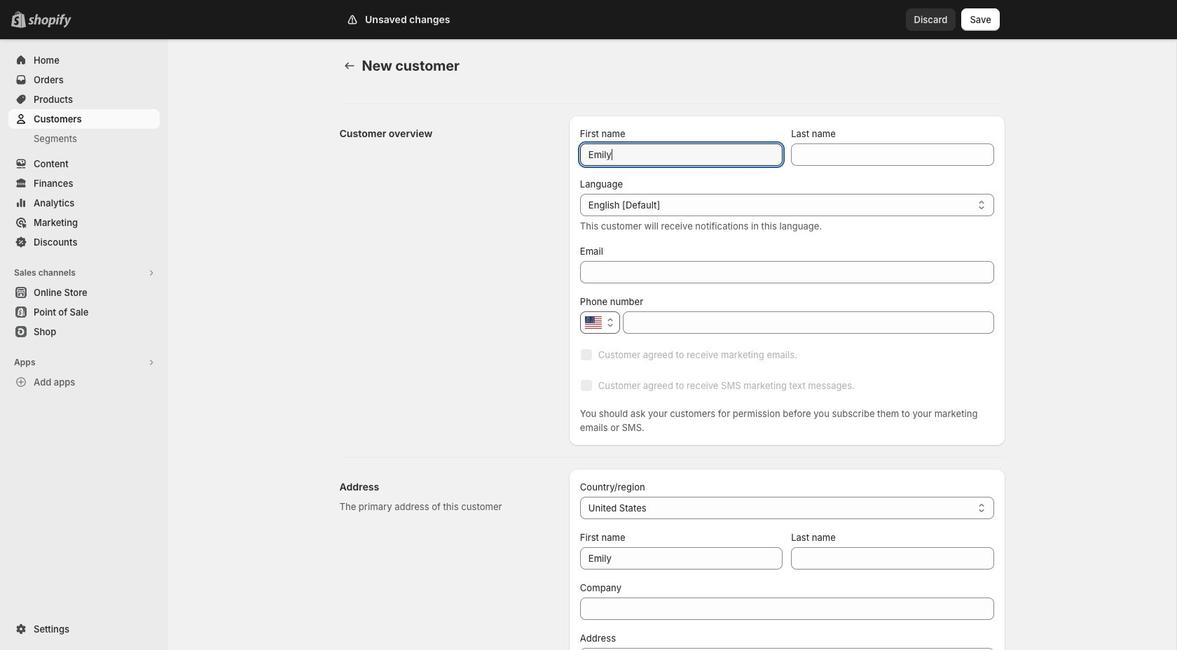 Task type: vqa. For each thing, say whether or not it's contained in the screenshot.
the topmost Advanced
no



Task type: locate. For each thing, give the bounding box(es) containing it.
None text field
[[791, 144, 994, 166], [602, 649, 994, 651], [791, 144, 994, 166], [602, 649, 994, 651]]

None text field
[[580, 144, 783, 166], [623, 312, 994, 334], [791, 548, 994, 570], [580, 598, 994, 621], [580, 144, 783, 166], [623, 312, 994, 334], [791, 548, 994, 570], [580, 598, 994, 621]]

shopify image
[[31, 14, 74, 28]]

None email field
[[580, 261, 994, 284]]



